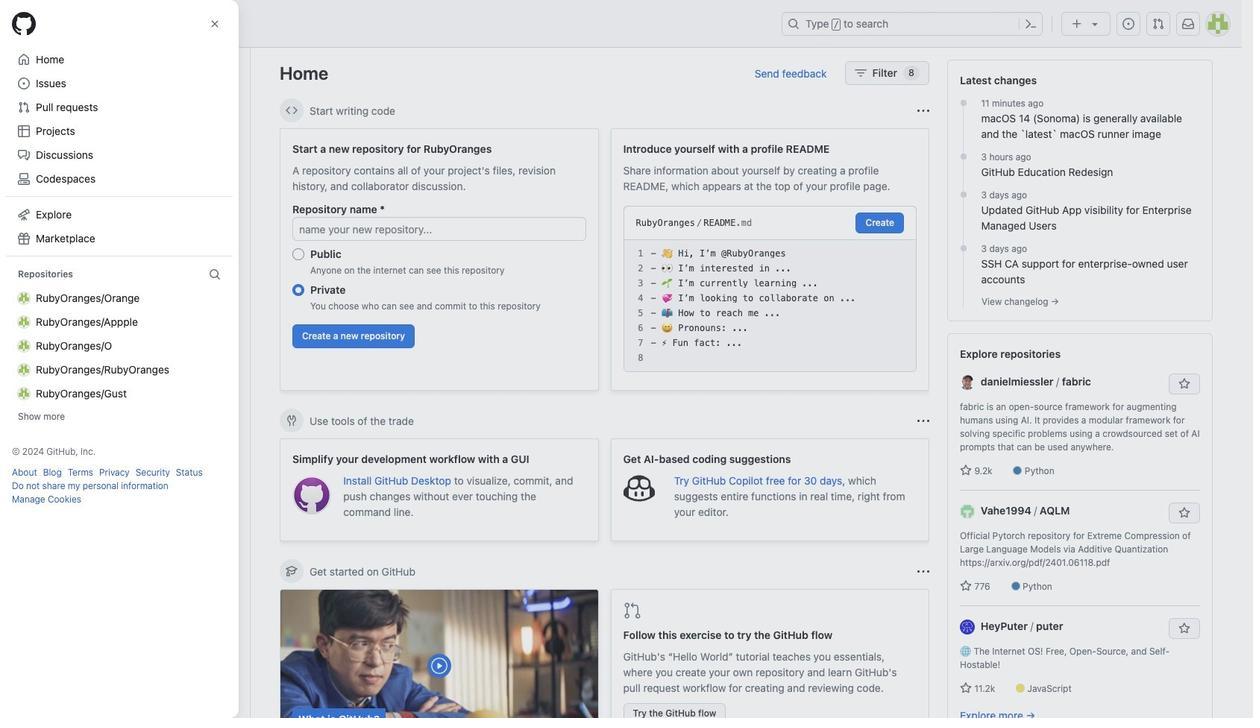 Task type: describe. For each thing, give the bounding box(es) containing it.
issue opened image
[[1123, 18, 1135, 30]]

notifications image
[[1183, 18, 1195, 30]]

4 dot fill image from the top
[[958, 243, 970, 254]]

plus image
[[1072, 18, 1084, 30]]

explore element
[[948, 60, 1213, 719]]

2 star image from the top
[[960, 581, 972, 592]]

star image
[[960, 683, 972, 695]]

2 dot fill image from the top
[[958, 151, 970, 163]]

explore repositories navigation
[[948, 334, 1213, 719]]

git pull request image
[[1153, 18, 1165, 30]]



Task type: locate. For each thing, give the bounding box(es) containing it.
command palette image
[[1025, 18, 1037, 30]]

triangle down image
[[1089, 18, 1101, 30]]

3 dot fill image from the top
[[958, 189, 970, 201]]

star image
[[960, 465, 972, 477], [960, 581, 972, 592]]

1 star image from the top
[[960, 465, 972, 477]]

dot fill image
[[958, 97, 970, 109], [958, 151, 970, 163], [958, 189, 970, 201], [958, 243, 970, 254]]

0 vertical spatial star image
[[960, 465, 972, 477]]

1 dot fill image from the top
[[958, 97, 970, 109]]

account element
[[0, 48, 251, 719]]

1 vertical spatial star image
[[960, 581, 972, 592]]



Task type: vqa. For each thing, say whether or not it's contained in the screenshot.
1st star icon from the bottom of the Explore repositories navigation
yes



